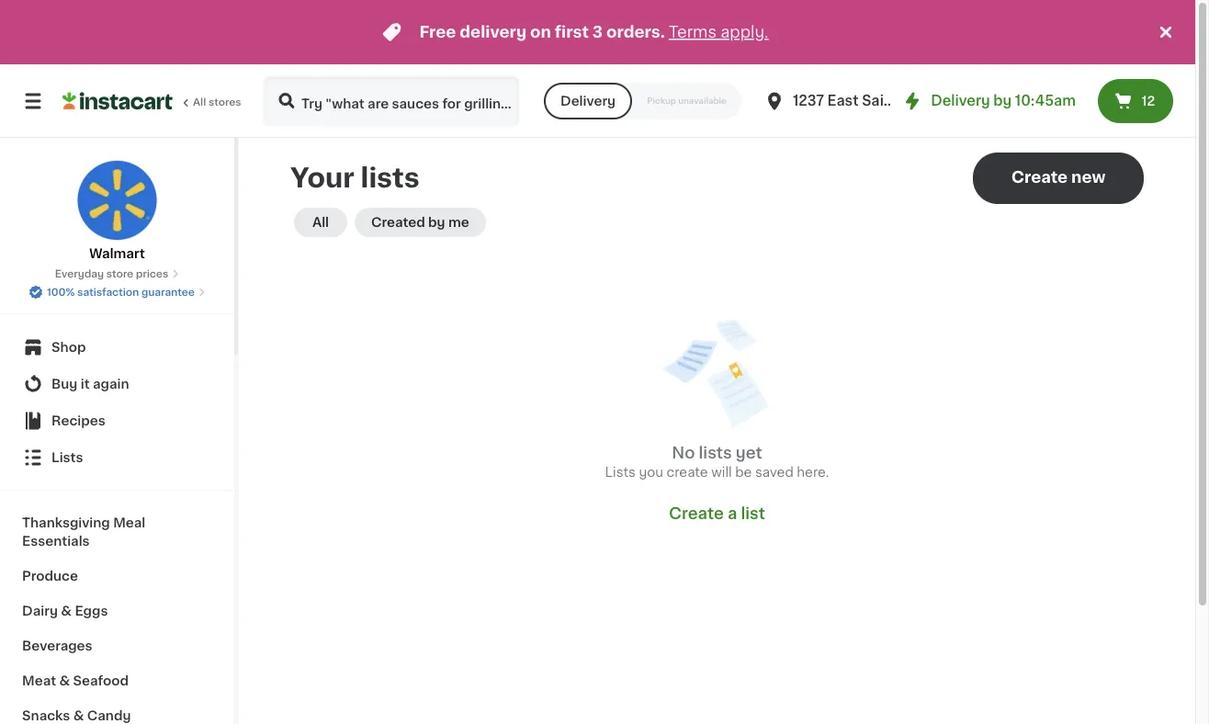 Task type: describe. For each thing, give the bounding box(es) containing it.
meat
[[22, 675, 56, 687]]

& for snacks
[[73, 709, 84, 722]]

dairy & eggs link
[[11, 594, 223, 629]]

100%
[[47, 287, 75, 297]]

1237 east saint james street button
[[764, 75, 997, 127]]

& for dairy
[[61, 605, 72, 618]]

by for delivery
[[994, 94, 1012, 108]]

lists for your
[[361, 165, 420, 191]]

all for all stores
[[193, 97, 206, 107]]

lists inside no lists yet lists you create will be saved here.
[[605, 466, 636, 479]]

east
[[828, 94, 859, 108]]

here.
[[797, 466, 829, 479]]

3
[[593, 24, 603, 40]]

dairy & eggs
[[22, 605, 108, 618]]

a
[[728, 506, 737, 522]]

all button
[[294, 208, 347, 237]]

meal
[[113, 516, 145, 529]]

everyday store prices
[[55, 269, 168, 279]]

snacks & candy link
[[11, 698, 223, 724]]

0 horizontal spatial lists
[[51, 451, 83, 464]]

it
[[81, 378, 90, 391]]

new
[[1072, 170, 1106, 185]]

free
[[419, 24, 456, 40]]

will
[[711, 466, 732, 479]]

your
[[290, 165, 355, 191]]

list
[[741, 506, 765, 522]]

thanksgiving
[[22, 516, 110, 529]]

delivery by 10:45am link
[[902, 90, 1076, 112]]

Search field
[[265, 77, 518, 125]]

thanksgiving meal essentials link
[[11, 505, 223, 559]]

orders.
[[607, 24, 665, 40]]

snacks & candy
[[22, 709, 131, 722]]

12
[[1142, 95, 1155, 108]]

produce
[[22, 570, 78, 583]]

walmart
[[89, 247, 145, 260]]

beverages link
[[11, 629, 223, 663]]

again
[[93, 378, 129, 391]]

terms apply. link
[[669, 24, 769, 40]]

create for create a list
[[669, 506, 724, 522]]

all stores link
[[62, 75, 243, 127]]

your lists
[[290, 165, 420, 191]]

street
[[953, 94, 997, 108]]

create a list
[[669, 506, 765, 522]]

delivery for delivery
[[561, 95, 616, 108]]

lists for no
[[699, 445, 732, 461]]

guarantee
[[141, 287, 195, 297]]

james
[[902, 94, 950, 108]]

create
[[667, 466, 708, 479]]

saint
[[862, 94, 899, 108]]

buy it again
[[51, 378, 129, 391]]

apply.
[[721, 24, 769, 40]]

shop link
[[11, 329, 223, 366]]

all stores
[[193, 97, 241, 107]]



Task type: vqa. For each thing, say whether or not it's contained in the screenshot.
2nd Product "GROUP" from right
no



Task type: locate. For each thing, give the bounding box(es) containing it.
delivery button
[[544, 83, 632, 119]]

create a list link
[[669, 504, 765, 524]]

delivery inside button
[[561, 95, 616, 108]]

delivery
[[931, 94, 990, 108], [561, 95, 616, 108]]

1 vertical spatial lists
[[605, 466, 636, 479]]

everyday store prices link
[[55, 266, 179, 281]]

thanksgiving meal essentials
[[22, 516, 145, 548]]

walmart link
[[77, 160, 158, 263]]

by inside created by me button
[[428, 216, 445, 229]]

prices
[[136, 269, 168, 279]]

satisfaction
[[77, 287, 139, 297]]

candy
[[87, 709, 131, 722]]

& left eggs
[[61, 605, 72, 618]]

instacart logo image
[[62, 90, 173, 112]]

1 horizontal spatial create
[[1012, 170, 1068, 185]]

create inside button
[[1012, 170, 1068, 185]]

created by me button
[[355, 208, 486, 237]]

by left the 10:45am
[[994, 94, 1012, 108]]

saved
[[755, 466, 794, 479]]

created by me
[[371, 216, 469, 229]]

10:45am
[[1015, 94, 1076, 108]]

first
[[555, 24, 589, 40]]

be
[[735, 466, 752, 479]]

me
[[448, 216, 469, 229]]

eggs
[[75, 605, 108, 618]]

recipes
[[51, 414, 105, 427]]

terms
[[669, 24, 717, 40]]

1 horizontal spatial lists
[[605, 466, 636, 479]]

1 vertical spatial lists
[[699, 445, 732, 461]]

on
[[530, 24, 551, 40]]

0 horizontal spatial lists
[[361, 165, 420, 191]]

produce link
[[11, 559, 223, 594]]

delivery
[[460, 24, 527, 40]]

0 horizontal spatial delivery
[[561, 95, 616, 108]]

lists
[[51, 451, 83, 464], [605, 466, 636, 479]]

all left stores
[[193, 97, 206, 107]]

lists
[[361, 165, 420, 191], [699, 445, 732, 461]]

yet
[[736, 445, 762, 461]]

store
[[106, 269, 133, 279]]

by for created
[[428, 216, 445, 229]]

all for all
[[312, 216, 329, 229]]

lists up will
[[699, 445, 732, 461]]

lists down recipes
[[51, 451, 83, 464]]

dairy
[[22, 605, 58, 618]]

1 horizontal spatial all
[[312, 216, 329, 229]]

no
[[672, 445, 695, 461]]

create left new
[[1012, 170, 1068, 185]]

seafood
[[73, 675, 129, 687]]

by inside delivery by 10:45am link
[[994, 94, 1012, 108]]

recipes link
[[11, 403, 223, 439]]

0 vertical spatial all
[[193, 97, 206, 107]]

by
[[994, 94, 1012, 108], [428, 216, 445, 229]]

1 horizontal spatial by
[[994, 94, 1012, 108]]

create new
[[1012, 170, 1106, 185]]

1 vertical spatial all
[[312, 216, 329, 229]]

delivery by 10:45am
[[931, 94, 1076, 108]]

0 vertical spatial &
[[61, 605, 72, 618]]

& inside "snacks & candy" link
[[73, 709, 84, 722]]

create new button
[[973, 153, 1144, 204]]

buy it again link
[[11, 366, 223, 403]]

1 horizontal spatial lists
[[699, 445, 732, 461]]

free delivery on first 3 orders. terms apply.
[[419, 24, 769, 40]]

everyday
[[55, 269, 104, 279]]

create left a
[[669, 506, 724, 522]]

service type group
[[544, 83, 741, 119]]

0 vertical spatial create
[[1012, 170, 1068, 185]]

meat & seafood link
[[11, 663, 223, 698]]

beverages
[[22, 640, 92, 652]]

1237 east saint james street
[[793, 94, 997, 108]]

1 vertical spatial create
[[669, 506, 724, 522]]

essentials
[[22, 535, 90, 548]]

&
[[61, 605, 72, 618], [59, 675, 70, 687], [73, 709, 84, 722]]

you
[[639, 466, 663, 479]]

no lists yet lists you create will be saved here.
[[605, 445, 829, 479]]

stores
[[209, 97, 241, 107]]

snacks
[[22, 709, 70, 722]]

delivery for delivery by 10:45am
[[931, 94, 990, 108]]

buy
[[51, 378, 78, 391]]

& right meat
[[59, 675, 70, 687]]

0 vertical spatial lists
[[51, 451, 83, 464]]

shop
[[51, 341, 86, 354]]

& for meat
[[59, 675, 70, 687]]

& inside dairy & eggs link
[[61, 605, 72, 618]]

0 vertical spatial by
[[994, 94, 1012, 108]]

& left candy
[[73, 709, 84, 722]]

all
[[193, 97, 206, 107], [312, 216, 329, 229]]

0 horizontal spatial all
[[193, 97, 206, 107]]

0 horizontal spatial create
[[669, 506, 724, 522]]

1 vertical spatial by
[[428, 216, 445, 229]]

lists up created
[[361, 165, 420, 191]]

2 vertical spatial &
[[73, 709, 84, 722]]

walmart logo image
[[77, 160, 158, 241]]

all inside button
[[312, 216, 329, 229]]

all down your
[[312, 216, 329, 229]]

& inside the meat & seafood link
[[59, 675, 70, 687]]

create
[[1012, 170, 1068, 185], [669, 506, 724, 522]]

create for create new
[[1012, 170, 1068, 185]]

100% satisfaction guarantee button
[[29, 281, 206, 300]]

1 horizontal spatial delivery
[[931, 94, 990, 108]]

None search field
[[263, 75, 520, 127]]

lists inside no lists yet lists you create will be saved here.
[[699, 445, 732, 461]]

meat & seafood
[[22, 675, 129, 687]]

0 horizontal spatial by
[[428, 216, 445, 229]]

limited time offer region
[[0, 0, 1155, 64]]

0 vertical spatial lists
[[361, 165, 420, 191]]

100% satisfaction guarantee
[[47, 287, 195, 297]]

created
[[371, 216, 425, 229]]

by left me
[[428, 216, 445, 229]]

12 button
[[1098, 79, 1174, 123]]

lists link
[[11, 439, 223, 476]]

lists left you
[[605, 466, 636, 479]]

1 vertical spatial &
[[59, 675, 70, 687]]

1237
[[793, 94, 824, 108]]



